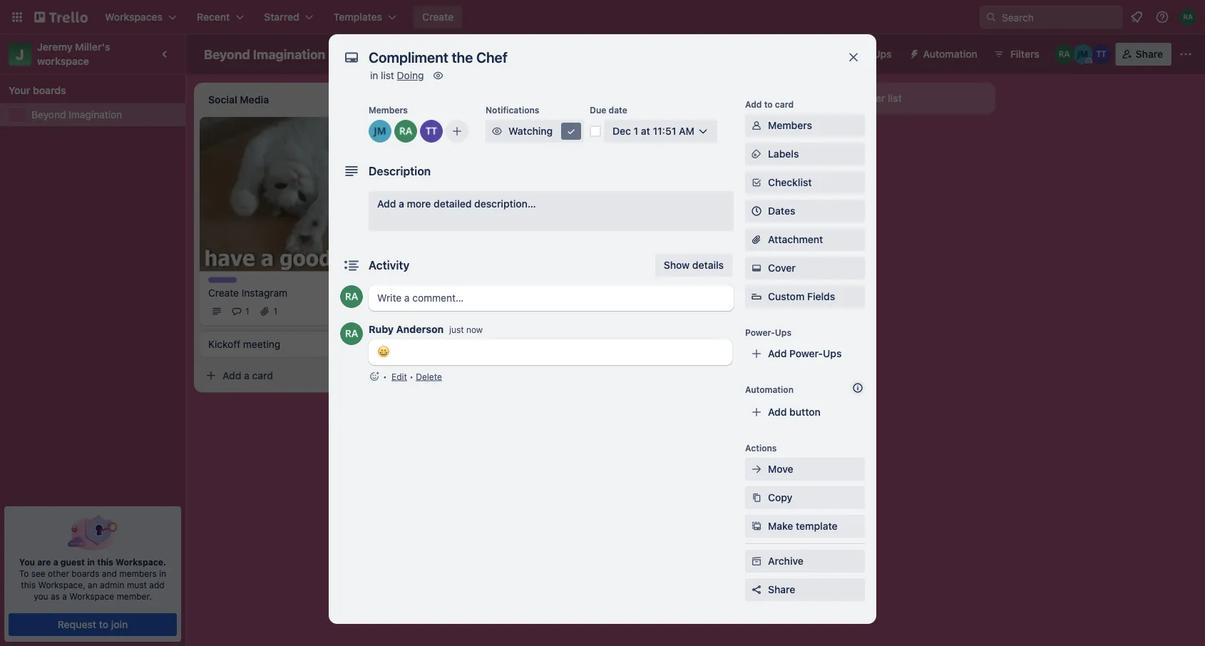Task type: describe. For each thing, give the bounding box(es) containing it.
dec for dec 1 at 11:51 am
[[613, 125, 631, 137]]

make template link
[[746, 515, 865, 538]]

workspace visible
[[387, 48, 472, 60]]

see
[[31, 569, 45, 579]]

members
[[119, 569, 157, 579]]

add
[[149, 580, 165, 590]]

power-ups inside button
[[840, 48, 892, 60]]

watching button
[[486, 120, 584, 143]]

at
[[641, 125, 651, 137]]

cover link
[[746, 257, 865, 280]]

delete
[[416, 372, 442, 382]]

add a more detailed description…
[[377, 198, 536, 210]]

edit • delete
[[392, 372, 442, 382]]

description
[[369, 164, 431, 178]]

back to home image
[[34, 6, 88, 29]]

0 horizontal spatial ruby anderson (rubyanderson7) image
[[340, 322, 363, 345]]

another
[[849, 92, 886, 104]]

0 horizontal spatial share button
[[746, 579, 865, 601]]

make template
[[768, 520, 838, 532]]

edit
[[392, 372, 407, 382]]

0 vertical spatial share button
[[1116, 43, 1172, 66]]

custom fields button
[[746, 290, 865, 304]]

0 horizontal spatial in
[[87, 557, 95, 567]]

now
[[467, 325, 483, 335]]

dates
[[768, 205, 796, 217]]

make
[[768, 520, 794, 532]]

labels link
[[746, 143, 865, 166]]

1 horizontal spatial ups
[[823, 348, 842, 360]]

star or unstar board image
[[341, 49, 353, 60]]

your
[[9, 85, 30, 96]]

am
[[679, 125, 695, 137]]

add another list button
[[802, 83, 996, 114]]

1 down the
[[475, 183, 479, 193]]

you
[[19, 557, 35, 567]]

actions
[[746, 443, 777, 453]]

0 horizontal spatial jeremy miller (jeremymiller198) image
[[369, 120, 392, 143]]

Write a comment text field
[[369, 285, 734, 311]]

create instagram
[[208, 287, 288, 299]]

2 vertical spatial power-
[[790, 348, 823, 360]]

j
[[16, 46, 24, 62]]

delete link
[[416, 372, 442, 382]]

1 vertical spatial imagination
[[69, 109, 122, 121]]

beyond imagination link
[[31, 108, 177, 122]]

ups inside button
[[873, 48, 892, 60]]

automation button
[[904, 43, 987, 66]]

0 horizontal spatial terry turtle (terryturtle) image
[[420, 120, 443, 143]]

create button
[[414, 6, 462, 29]]

create from template… image for the right add a card button
[[771, 130, 782, 141]]

sm image inside watching button
[[564, 124, 579, 138]]

members link
[[746, 114, 865, 137]]

1 horizontal spatial ruby anderson (rubyanderson7) image
[[1180, 9, 1197, 26]]

Mark due date as complete checkbox
[[590, 126, 601, 137]]

ruby
[[369, 324, 394, 335]]

sm image for members
[[750, 118, 764, 133]]

ruby anderson just now
[[369, 324, 483, 335]]

date
[[609, 105, 628, 115]]

compliment the chef link
[[411, 163, 576, 177]]

0 horizontal spatial list
[[381, 70, 394, 81]]

sm image for labels
[[750, 147, 764, 161]]

move link
[[746, 458, 865, 481]]

color: bold red, title: "thoughts" element
[[411, 123, 450, 133]]

the
[[469, 164, 484, 176]]

to for card
[[765, 99, 773, 109]]

just now link
[[449, 325, 483, 335]]

beyond inside beyond imagination link
[[31, 109, 66, 121]]

other
[[48, 569, 69, 579]]

your boards with 1 items element
[[9, 82, 170, 99]]

button
[[790, 406, 821, 418]]

1 vertical spatial this
[[21, 580, 36, 590]]

Dec 1 checkbox
[[411, 180, 455, 197]]

chef
[[487, 164, 509, 176]]

admin
[[100, 580, 124, 590]]

card down the add a more detailed description…
[[455, 215, 476, 227]]

workspace,
[[38, 580, 85, 590]]

beyond inside beyond imagination text field
[[204, 46, 250, 62]]

power-ups button
[[811, 43, 901, 66]]

member.
[[117, 591, 152, 601]]

request
[[58, 619, 96, 631]]

add to card
[[746, 99, 794, 109]]

create from template… image for the leftmost add a card button
[[365, 370, 377, 381]]

notifications
[[486, 105, 540, 115]]

add a card for the right add a card button
[[628, 129, 679, 141]]

show menu image
[[1179, 47, 1194, 61]]

0 horizontal spatial add a card button
[[200, 364, 360, 387]]

create instagram link
[[208, 286, 374, 300]]

kickoff meeting
[[208, 338, 281, 350]]

instagram
[[242, 287, 288, 299]]

add a more detailed description… link
[[369, 191, 734, 231]]

as
[[51, 591, 60, 601]]

1 vertical spatial beyond imagination
[[31, 109, 122, 121]]

create for create instagram
[[208, 287, 239, 299]]

1 down create instagram
[[245, 306, 249, 316]]

add down custom
[[768, 348, 787, 360]]

custom
[[768, 291, 805, 302]]

a down detailed
[[447, 215, 452, 227]]

more
[[407, 198, 431, 210]]

1 horizontal spatial this
[[97, 557, 113, 567]]

archive
[[768, 555, 804, 567]]

1 vertical spatial jeremy miller (jeremymiller198) image
[[542, 180, 559, 197]]

cover
[[768, 262, 796, 274]]

board link
[[484, 43, 545, 66]]

color: purple, title: none image
[[208, 277, 237, 283]]

board
[[508, 48, 536, 60]]

sm image for move
[[750, 462, 764, 477]]

sm image for automation
[[904, 43, 924, 63]]

guest
[[61, 557, 85, 567]]

move
[[768, 463, 794, 475]]

jeremy miller (jeremymiller198) image
[[1073, 44, 1093, 64]]

a left more
[[399, 198, 404, 210]]

0 horizontal spatial automation
[[746, 385, 794, 395]]

thoughts thinking
[[411, 123, 450, 144]]

sm image for checklist
[[750, 176, 764, 190]]

workspace visible button
[[361, 43, 481, 66]]

Search field
[[997, 6, 1122, 28]]

add left another
[[828, 92, 846, 104]]

1 horizontal spatial terry turtle (terryturtle) image
[[522, 180, 539, 197]]



Task type: vqa. For each thing, say whether or not it's contained in the screenshot.
the top howard (howard38800628) icon
no



Task type: locate. For each thing, give the bounding box(es) containing it.
create inside "link"
[[208, 287, 239, 299]]

members down "in list doing"
[[369, 105, 408, 115]]

your boards
[[9, 85, 66, 96]]

0 vertical spatial this
[[97, 557, 113, 567]]

create down color: purple, title: none icon
[[208, 287, 239, 299]]

sm image for watching
[[490, 124, 504, 138]]

miller's
[[75, 41, 110, 53]]

dec
[[613, 125, 631, 137], [428, 183, 444, 193]]

detailed
[[434, 198, 472, 210]]

a left am
[[649, 129, 655, 141]]

1 horizontal spatial power-ups
[[840, 48, 892, 60]]

0 vertical spatial beyond
[[204, 46, 250, 62]]

list left doing link
[[381, 70, 394, 81]]

imagination left star or unstar board image
[[253, 46, 326, 62]]

show details link
[[656, 254, 733, 277]]

workspace up doing link
[[387, 48, 440, 60]]

1 horizontal spatial share
[[1136, 48, 1164, 60]]

ruby anderson (rubyanderson7) image
[[1055, 44, 1075, 64], [395, 120, 417, 143], [562, 180, 579, 197], [340, 285, 363, 308]]

dec 1 at 11:51 am
[[613, 125, 695, 137]]

copy link
[[746, 487, 865, 509]]

thoughts
[[411, 123, 450, 133]]

add members to card image
[[452, 124, 463, 138]]

0 vertical spatial imagination
[[253, 46, 326, 62]]

1 inside option
[[446, 183, 450, 193]]

None text field
[[362, 44, 833, 70]]

0 horizontal spatial share
[[768, 584, 796, 596]]

power-ups down custom
[[746, 327, 792, 337]]

0 vertical spatial beyond imagination
[[204, 46, 326, 62]]

0 horizontal spatial terry turtle (terryturtle) image
[[360, 303, 377, 320]]

jeremy miller's workspace
[[37, 41, 113, 67]]

terry turtle (terryturtle) image
[[420, 120, 443, 143], [522, 180, 539, 197]]

boards right your
[[33, 85, 66, 96]]

0 vertical spatial terry turtle (terryturtle) image
[[420, 120, 443, 143]]

meeting
[[243, 338, 281, 350]]

compliment the chef
[[411, 164, 509, 176]]

1
[[634, 125, 639, 137], [446, 183, 450, 193], [475, 183, 479, 193], [245, 306, 249, 316], [274, 306, 278, 316]]

1 horizontal spatial jeremy miller (jeremymiller198) image
[[542, 180, 559, 197]]

sm image left the copy
[[750, 491, 764, 505]]

1 horizontal spatial create
[[422, 11, 454, 23]]

share button down archive link
[[746, 579, 865, 601]]

automation up add button
[[746, 385, 794, 395]]

add left 11:51 on the right top
[[628, 129, 647, 141]]

create from template… image
[[771, 130, 782, 141], [365, 370, 377, 381]]

dec 1 at 11:51 am button
[[604, 120, 718, 143]]

list inside add another list button
[[888, 92, 902, 104]]

sm image left checklist
[[750, 176, 764, 190]]

in left doing link
[[370, 70, 378, 81]]

sm image inside automation button
[[904, 43, 924, 63]]

0 horizontal spatial to
[[99, 619, 109, 631]]

0 horizontal spatial boards
[[33, 85, 66, 96]]

are
[[37, 557, 51, 567]]

list right another
[[888, 92, 902, 104]]

0 horizontal spatial workspace
[[69, 591, 114, 601]]

0 horizontal spatial beyond
[[31, 109, 66, 121]]

create inside button
[[422, 11, 454, 23]]

sm image down add to card
[[750, 118, 764, 133]]

0 horizontal spatial add a card
[[223, 369, 273, 381]]

to inside button
[[99, 619, 109, 631]]

filters
[[1011, 48, 1040, 60]]

workspace
[[387, 48, 440, 60], [69, 591, 114, 601]]

1 horizontal spatial add a card button
[[402, 210, 562, 233]]

add up 'members' link
[[746, 99, 762, 109]]

sm image inside move link
[[750, 462, 764, 477]]

add down kickoff
[[223, 369, 241, 381]]

1 vertical spatial add a card button
[[402, 210, 562, 233]]

0 vertical spatial to
[[765, 99, 773, 109]]

sm image inside copy link
[[750, 491, 764, 505]]

0 vertical spatial ups
[[873, 48, 892, 60]]

dates button
[[746, 200, 865, 223]]

0 horizontal spatial create from template… image
[[365, 370, 377, 381]]

to up 'members' link
[[765, 99, 773, 109]]

sm image inside labels link
[[750, 147, 764, 161]]

0 vertical spatial add a card
[[628, 129, 679, 141]]

description…
[[475, 198, 536, 210]]

1 vertical spatial add a card
[[425, 215, 476, 227]]

attachment button
[[746, 228, 865, 251]]

1 horizontal spatial terry turtle (terryturtle) image
[[1092, 44, 1112, 64]]

to left the join
[[99, 619, 109, 631]]

imagination inside text field
[[253, 46, 326, 62]]

beyond imagination
[[204, 46, 326, 62], [31, 109, 122, 121]]

in list doing
[[370, 70, 424, 81]]

sm image down workspace visible
[[431, 68, 446, 83]]

share
[[1136, 48, 1164, 60], [768, 584, 796, 596]]

0 vertical spatial power-
[[840, 48, 873, 60]]

edit link
[[392, 372, 407, 382]]

template
[[796, 520, 838, 532]]

0 vertical spatial workspace
[[387, 48, 440, 60]]

1 vertical spatial boards
[[72, 569, 99, 579]]

0 vertical spatial add a card button
[[605, 124, 765, 147]]

show
[[664, 259, 690, 271]]

1 horizontal spatial automation
[[924, 48, 978, 60]]

jeremy miller (jeremymiller198) image
[[369, 120, 392, 143], [542, 180, 559, 197]]

jeremy miller (jeremymiller198) image down watching button
[[542, 180, 559, 197]]

terry turtle (terryturtle) image left add members to card image
[[420, 120, 443, 143]]

grinning image
[[377, 345, 390, 358]]

list
[[381, 70, 394, 81], [888, 92, 902, 104]]

add left more
[[377, 198, 396, 210]]

1 horizontal spatial beyond imagination
[[204, 46, 326, 62]]

add a card button
[[605, 124, 765, 147], [402, 210, 562, 233], [200, 364, 360, 387]]

create
[[422, 11, 454, 23], [208, 287, 239, 299]]

open information menu image
[[1156, 10, 1170, 24]]

1 horizontal spatial in
[[159, 569, 166, 579]]

boards inside you are a guest in this workspace. to see other boards and members in this workspace, an admin must add you as a workspace member.
[[72, 569, 99, 579]]

automation inside button
[[924, 48, 978, 60]]

1 vertical spatial automation
[[746, 385, 794, 395]]

boards
[[33, 85, 66, 96], [72, 569, 99, 579]]

0 vertical spatial create from template… image
[[771, 130, 782, 141]]

create for create
[[422, 11, 454, 23]]

must
[[127, 580, 147, 590]]

sm image
[[431, 68, 446, 83], [564, 124, 579, 138], [750, 147, 764, 161], [750, 176, 764, 190], [750, 462, 764, 477], [750, 519, 764, 534], [750, 554, 764, 569]]

1 vertical spatial members
[[768, 120, 813, 131]]

power- down custom fields 'button'
[[790, 348, 823, 360]]

dec down compliment
[[428, 183, 444, 193]]

sm image down actions
[[750, 462, 764, 477]]

thinking link
[[411, 131, 576, 146]]

0 horizontal spatial create
[[208, 287, 239, 299]]

dec for dec 1
[[428, 183, 444, 193]]

add a card for the leftmost add a card button
[[223, 369, 273, 381]]

doing
[[397, 70, 424, 81]]

add a card down kickoff meeting
[[223, 369, 273, 381]]

power-ups up "add another list"
[[840, 48, 892, 60]]

1 vertical spatial to
[[99, 619, 109, 631]]

0 horizontal spatial dec
[[428, 183, 444, 193]]

power- up "add another list"
[[840, 48, 873, 60]]

add a card
[[628, 129, 679, 141], [425, 215, 476, 227], [223, 369, 273, 381]]

1 horizontal spatial dec
[[613, 125, 631, 137]]

0 vertical spatial create
[[422, 11, 454, 23]]

0 horizontal spatial members
[[369, 105, 408, 115]]

sm image left the mark due date as complete option
[[564, 124, 579, 138]]

card up 'members' link
[[775, 99, 794, 109]]

1 vertical spatial create from template… image
[[365, 370, 377, 381]]

2 horizontal spatial add a card button
[[605, 124, 765, 147]]

sm image left "archive"
[[750, 554, 764, 569]]

sm image inside checklist "link"
[[750, 176, 764, 190]]

request to join
[[58, 619, 128, 631]]

ruby anderson (rubyanderson7) image
[[1180, 9, 1197, 26], [340, 322, 363, 345]]

beyond imagination inside text field
[[204, 46, 326, 62]]

sm image for copy
[[750, 491, 764, 505]]

join
[[111, 619, 128, 631]]

1 vertical spatial terry turtle (terryturtle) image
[[360, 303, 377, 320]]

add left button at the bottom of the page
[[768, 406, 787, 418]]

in up "add"
[[159, 569, 166, 579]]

sm image inside make template link
[[750, 519, 764, 534]]

add a card for add a card button to the middle
[[425, 215, 476, 227]]

add power-ups
[[768, 348, 842, 360]]

ups up another
[[873, 48, 892, 60]]

1 horizontal spatial imagination
[[253, 46, 326, 62]]

ups
[[873, 48, 892, 60], [775, 327, 792, 337], [823, 348, 842, 360]]

power- inside button
[[840, 48, 873, 60]]

1 horizontal spatial power-
[[790, 348, 823, 360]]

Board name text field
[[197, 43, 333, 66]]

0 vertical spatial automation
[[924, 48, 978, 60]]

doing link
[[397, 70, 424, 81]]

dec inside option
[[428, 183, 444, 193]]

sm image down notifications
[[490, 124, 504, 138]]

sm image for archive
[[750, 554, 764, 569]]

add down more
[[425, 215, 444, 227]]

add reaction image
[[369, 370, 380, 384]]

just
[[449, 325, 464, 335]]

add button button
[[746, 401, 865, 424]]

members up labels
[[768, 120, 813, 131]]

kickoff meeting link
[[208, 337, 374, 351]]

workspace inside you are a guest in this workspace. to see other boards and members in this workspace, an admin must add you as a workspace member.
[[69, 591, 114, 601]]

11:51
[[653, 125, 677, 137]]

1 horizontal spatial to
[[765, 99, 773, 109]]

workspace
[[37, 55, 89, 67]]

a right are
[[53, 557, 58, 567]]

workspace inside button
[[387, 48, 440, 60]]

2 horizontal spatial ups
[[873, 48, 892, 60]]

2 horizontal spatial in
[[370, 70, 378, 81]]

a right as
[[62, 591, 67, 601]]

sm image left labels
[[750, 147, 764, 161]]

ups down fields
[[823, 348, 842, 360]]

0 horizontal spatial power-ups
[[746, 327, 792, 337]]

0 horizontal spatial ups
[[775, 327, 792, 337]]

workspace down an
[[69, 591, 114, 601]]

an
[[88, 580, 98, 590]]

ruby anderson (rubyanderson7) image left ruby
[[340, 322, 363, 345]]

to for join
[[99, 619, 109, 631]]

sm image inside cover link
[[750, 261, 764, 275]]

this up and
[[97, 557, 113, 567]]

create from template… image left edit link
[[365, 370, 377, 381]]

1 vertical spatial terry turtle (terryturtle) image
[[522, 180, 539, 197]]

terry turtle (terryturtle) image
[[1092, 44, 1112, 64], [360, 303, 377, 320]]

sm image left make
[[750, 519, 764, 534]]

you are a guest in this workspace. to see other boards and members in this workspace, an admin must add you as a workspace member.
[[19, 557, 166, 601]]

share for share 'button' to the top
[[1136, 48, 1164, 60]]

0 vertical spatial dec
[[613, 125, 631, 137]]

terry turtle (terryturtle) image up description…
[[522, 180, 539, 197]]

create up workspace visible
[[422, 11, 454, 23]]

ups up add power-ups
[[775, 327, 792, 337]]

1 horizontal spatial boards
[[72, 569, 99, 579]]

0 vertical spatial terry turtle (terryturtle) image
[[1092, 44, 1112, 64]]

add button
[[768, 406, 821, 418]]

imagination down the 'your boards with 1 items' element
[[69, 109, 122, 121]]

1 vertical spatial power-
[[746, 327, 775, 337]]

0 horizontal spatial this
[[21, 580, 36, 590]]

0 horizontal spatial power-
[[746, 327, 775, 337]]

attachment
[[768, 234, 823, 245]]

sm image left cover
[[750, 261, 764, 275]]

in
[[370, 70, 378, 81], [87, 557, 95, 567], [159, 569, 166, 579]]

you
[[34, 591, 48, 601]]

share left show menu image
[[1136, 48, 1164, 60]]

2 vertical spatial ups
[[823, 348, 842, 360]]

0 vertical spatial list
[[381, 70, 394, 81]]

share down "archive"
[[768, 584, 796, 596]]

1 vertical spatial beyond
[[31, 109, 66, 121]]

copy
[[768, 492, 793, 504]]

0 notifications image
[[1129, 9, 1146, 26]]

card down the meeting
[[252, 369, 273, 381]]

1 horizontal spatial beyond
[[204, 46, 250, 62]]

compliment
[[411, 164, 467, 176]]

1 vertical spatial create
[[208, 287, 239, 299]]

0 vertical spatial jeremy miller (jeremymiller198) image
[[369, 120, 392, 143]]

sm image inside 'members' link
[[750, 118, 764, 133]]

1 horizontal spatial create from template… image
[[771, 130, 782, 141]]

1 vertical spatial share
[[768, 584, 796, 596]]

create from template… image up labels
[[771, 130, 782, 141]]

power- down custom
[[746, 327, 775, 337]]

kickoff
[[208, 338, 241, 350]]

1 left the at
[[634, 125, 639, 137]]

1 up detailed
[[446, 183, 450, 193]]

this down the "to"
[[21, 580, 36, 590]]

add a card down detailed
[[425, 215, 476, 227]]

sm image inside watching button
[[490, 124, 504, 138]]

2 vertical spatial add a card
[[223, 369, 273, 381]]

1 horizontal spatial workspace
[[387, 48, 440, 60]]

primary element
[[0, 0, 1206, 34]]

filters button
[[989, 43, 1044, 66]]

2 vertical spatial in
[[159, 569, 166, 579]]

fields
[[808, 291, 836, 302]]

search image
[[986, 11, 997, 23]]

activity
[[369, 259, 410, 272]]

jeremy miller (jeremymiller198) image up description on the top of page
[[369, 120, 392, 143]]

terry turtle (terryturtle) image up ruby
[[360, 303, 377, 320]]

workspace.
[[116, 557, 166, 567]]

dec down the date
[[613, 125, 631, 137]]

a
[[649, 129, 655, 141], [399, 198, 404, 210], [447, 215, 452, 227], [244, 369, 250, 381], [53, 557, 58, 567], [62, 591, 67, 601]]

0 vertical spatial members
[[369, 105, 408, 115]]

0 vertical spatial share
[[1136, 48, 1164, 60]]

and
[[102, 569, 117, 579]]

dec inside button
[[613, 125, 631, 137]]

sm image for make template
[[750, 519, 764, 534]]

beyond
[[204, 46, 250, 62], [31, 109, 66, 121]]

0 horizontal spatial imagination
[[69, 109, 122, 121]]

share for the leftmost share 'button'
[[768, 584, 796, 596]]

1 down instagram
[[274, 306, 278, 316]]

1 inside button
[[634, 125, 639, 137]]

a down kickoff meeting
[[244, 369, 250, 381]]

in right guest
[[87, 557, 95, 567]]

sm image inside archive link
[[750, 554, 764, 569]]

terry turtle (terryturtle) image down search field
[[1092, 44, 1112, 64]]

1 vertical spatial list
[[888, 92, 902, 104]]

1 vertical spatial ruby anderson (rubyanderson7) image
[[340, 322, 363, 345]]

sm image up add another list button
[[904, 43, 924, 63]]

2 horizontal spatial power-
[[840, 48, 873, 60]]

card left am
[[657, 129, 679, 141]]

custom fields
[[768, 291, 836, 302]]

share button down '0 notifications' icon
[[1116, 43, 1172, 66]]

add
[[828, 92, 846, 104], [746, 99, 762, 109], [628, 129, 647, 141], [377, 198, 396, 210], [425, 215, 444, 227], [768, 348, 787, 360], [223, 369, 241, 381], [768, 406, 787, 418]]

0 horizontal spatial beyond imagination
[[31, 109, 122, 121]]

sm image for cover
[[750, 261, 764, 275]]

2 horizontal spatial add a card
[[628, 129, 679, 141]]

1 vertical spatial workspace
[[69, 591, 114, 601]]

boards up an
[[72, 569, 99, 579]]

1 horizontal spatial members
[[768, 120, 813, 131]]

sm image
[[904, 43, 924, 63], [750, 118, 764, 133], [490, 124, 504, 138], [750, 261, 764, 275], [750, 491, 764, 505]]

jeremy
[[37, 41, 73, 53]]

ruby anderson (rubyanderson7) image right the open information menu icon
[[1180, 9, 1197, 26]]

1 horizontal spatial add a card
[[425, 215, 476, 227]]

1 vertical spatial in
[[87, 557, 95, 567]]

automation left filters "button"
[[924, 48, 978, 60]]

add power-ups link
[[746, 342, 865, 365]]

1 vertical spatial share button
[[746, 579, 865, 601]]

0 vertical spatial boards
[[33, 85, 66, 96]]

to
[[19, 569, 29, 579]]

add a card left am
[[628, 129, 679, 141]]

watching
[[509, 125, 553, 137]]

1 vertical spatial power-ups
[[746, 327, 792, 337]]

1 vertical spatial ups
[[775, 327, 792, 337]]

show details
[[664, 259, 724, 271]]

labels
[[768, 148, 799, 160]]

members
[[369, 105, 408, 115], [768, 120, 813, 131]]

archive link
[[746, 550, 865, 573]]



